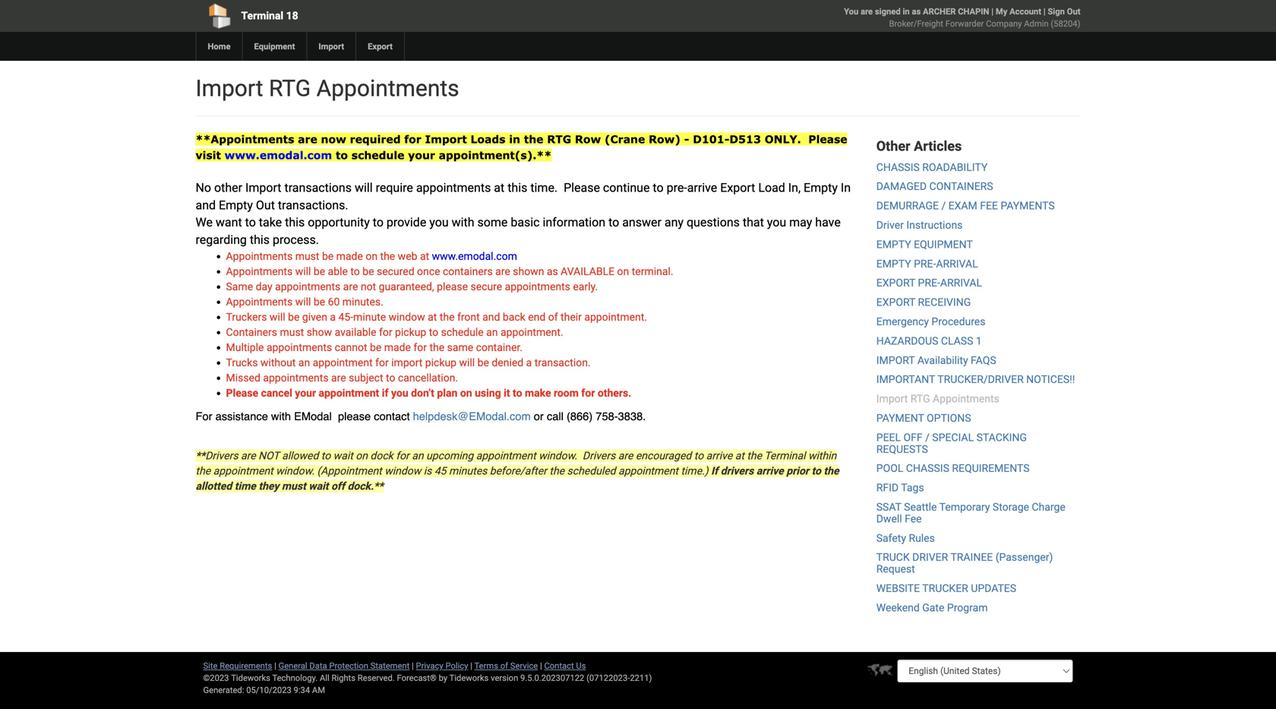 Task type: describe. For each thing, give the bounding box(es) containing it.
the left same at the left of page
[[430, 341, 445, 354]]

0 vertical spatial pickup
[[395, 326, 427, 339]]

forecast®
[[397, 673, 437, 683]]

for up "subject"
[[376, 356, 389, 369]]

they
[[259, 480, 279, 493]]

in
[[841, 181, 851, 195]]

continue
[[603, 181, 650, 195]]

home link
[[196, 32, 242, 61]]

to right allowed
[[321, 450, 331, 462]]

end
[[528, 311, 546, 323]]

faqs
[[971, 354, 997, 367]]

secure
[[471, 280, 503, 293]]

within
[[809, 450, 837, 462]]

requirements
[[220, 661, 272, 671]]

as inside the no other import transactions will require appointments at this time.  please continue to pre-arrive export load in, empty in and empty out transactions. we want to take this opportunity to provide you with some basic information to answer any questions that you may have regarding this process. appointments must be made on the web at www.emodal.com appointments will be able to be secured once containers are shown as available on terminal. same day appointments are not guaranteed, please secure appointments early. appointments will be 60 minutes. truckers will be given a 45-minute window at the front and back end of their appointment. containers must show available for pickup to schedule an appointment. multiple appointments cannot be made for the same container. trucks without an appointment for import pickup will be denied a transaction. missed appointments are subject to cancellation. please cancel your appointment if you don't plan on using it to make room for others.
[[547, 265, 558, 278]]

out inside you are signed in as archer chapin | my account | sign out broker/freight forwarder company admin (58204)
[[1068, 6, 1081, 16]]

import
[[392, 356, 423, 369]]

schedule inside the no other import transactions will require appointments at this time.  please continue to pre-arrive export load in, empty in and empty out transactions. we want to take this opportunity to provide you with some basic information to answer any questions that you may have regarding this process. appointments must be made on the web at www.emodal.com appointments will be able to be secured once containers are shown as available on terminal. same day appointments are not guaranteed, please secure appointments early. appointments will be 60 minutes. truckers will be given a 45-minute window at the front and back end of their appointment. containers must show available for pickup to schedule an appointment. multiple appointments cannot be made for the same container. trucks without an appointment for import pickup will be denied a transaction. missed appointments are subject to cancellation. please cancel your appointment if you don't plan on using it to make room for others.
[[441, 326, 484, 339]]

drivers
[[721, 465, 754, 477]]

0 horizontal spatial /
[[926, 431, 930, 444]]

class
[[942, 335, 974, 347]]

1 vertical spatial made
[[384, 341, 411, 354]]

0 vertical spatial a
[[330, 311, 336, 323]]

1 vertical spatial this
[[285, 215, 305, 230]]

to up if
[[386, 372, 396, 384]]

0 vertical spatial www.emodal.com link
[[225, 149, 332, 162]]

0 vertical spatial /
[[942, 200, 946, 212]]

on left terminal.
[[618, 265, 630, 278]]

day
[[256, 280, 273, 293]]

admin
[[1025, 19, 1049, 29]]

be left given
[[288, 311, 300, 323]]

cancel
[[261, 387, 292, 399]]

of inside the no other import transactions will require appointments at this time.  please continue to pre-arrive export load in, empty in and empty out transactions. we want to take this opportunity to provide you with some basic information to answer any questions that you may have regarding this process. appointments must be made on the web at www.emodal.com appointments will be able to be secured once containers are shown as available on terminal. same day appointments are not guaranteed, please secure appointments early. appointments will be 60 minutes. truckers will be given a 45-minute window at the front and back end of their appointment. containers must show available for pickup to schedule an appointment. multiple appointments cannot be made for the same container. trucks without an appointment for import pickup will be denied a transaction. missed appointments are subject to cancellation. please cancel your appointment if you don't plan on using it to make room for others.
[[549, 311, 558, 323]]

appointment down encouraged
[[619, 465, 679, 477]]

subject
[[349, 372, 384, 384]]

policy
[[446, 661, 469, 671]]

will down process.
[[295, 265, 311, 278]]

your inside the no other import transactions will require appointments at this time.  please continue to pre-arrive export load in, empty in and empty out transactions. we want to take this opportunity to provide you with some basic information to answer any questions that you may have regarding this process. appointments must be made on the web at www.emodal.com appointments will be able to be secured once containers are shown as available on terminal. same day appointments are not guaranteed, please secure appointments early. appointments will be 60 minutes. truckers will be given a 45-minute window at the front and back end of their appointment. containers must show available for pickup to schedule an appointment. multiple appointments cannot be made for the same container. trucks without an appointment for import pickup will be denied a transaction. missed appointments are subject to cancellation. please cancel your appointment if you don't plan on using it to make room for others.
[[295, 387, 316, 399]]

will left require
[[355, 181, 373, 195]]

import
[[877, 354, 915, 367]]

will up "containers"
[[270, 311, 286, 323]]

available
[[335, 326, 377, 339]]

if drivers arrive prior to the allotted time they must wait off dock.**
[[196, 465, 840, 493]]

appointments up the some
[[416, 181, 491, 195]]

2 drivers from the left
[[583, 450, 616, 462]]

to left take
[[245, 215, 256, 230]]

import inside other articles chassis roadability damaged containers demurrage / exam fee payments driver instructions empty equipment empty pre-arrival export pre-arrival export receiving emergency procedures hazardous class 1 import availability faqs important trucker/driver notices!! import rtg appointments payment options peel off / special stacking requests pool chassis requirements rfid tags ssat seattle temporary storage charge dwell fee safety rules truck driver trainee (passenger) request website trucker updates weekend gate program
[[877, 393, 909, 405]]

1 export from the top
[[877, 277, 916, 289]]

terminal.
[[632, 265, 674, 278]]

-
[[685, 133, 690, 146]]

once
[[417, 265, 440, 278]]

trainee
[[951, 551, 994, 564]]

site requirements | general data protection statement | privacy policy | terms of service | contact us ©2023 tideworks technology. all rights reserved. forecast® by tideworks version 9.5.0.202307122 (07122023-2211) generated: 05/10/2023 9:34 am
[[203, 661, 652, 695]]

to down the now on the left of page
[[336, 149, 348, 162]]

answer
[[623, 215, 662, 230]]

www.emodal.com to schedule your appointment(s).**
[[225, 149, 552, 162]]

requirements
[[953, 462, 1030, 475]]

appointments up 60 on the left
[[275, 280, 341, 293]]

0 vertical spatial must
[[295, 250, 320, 263]]

seattle
[[905, 501, 938, 513]]

rules
[[909, 532, 936, 544]]

wait inside the "if drivers arrive prior to the allotted time they must wait off dock.**"
[[309, 480, 329, 493]]

appointments down shown
[[505, 280, 571, 293]]

payment options link
[[877, 412, 972, 424]]

1 empty from the top
[[877, 238, 912, 251]]

regarding
[[196, 233, 247, 247]]

stacking
[[977, 431, 1028, 444]]

opportunity
[[308, 215, 370, 230]]

want
[[216, 215, 242, 230]]

1 vertical spatial with
[[271, 410, 291, 423]]

my account link
[[996, 6, 1042, 16]]

(07122023-
[[587, 673, 630, 683]]

to right it
[[513, 387, 523, 399]]

import up import rtg appointments
[[319, 41, 344, 51]]

be up not
[[363, 265, 374, 278]]

at inside drivers are not allowed to wait on dock for an upcoming appointment window.  drivers are encouraged to arrive at the terminal within the appointment window. (appointment window is 45 minutes before/after the scheduled appointment time.)
[[736, 450, 745, 462]]

for inside drivers are not allowed to wait on dock for an upcoming appointment window.  drivers are encouraged to arrive at the terminal within the appointment window. (appointment window is 45 minutes before/after the scheduled appointment time.)
[[396, 450, 410, 462]]

the up 'secured'
[[380, 250, 395, 263]]

2 horizontal spatial you
[[768, 215, 787, 230]]

call
[[547, 410, 564, 423]]

weekend
[[877, 602, 920, 614]]

the down **
[[196, 465, 211, 477]]

truckers
[[226, 311, 267, 323]]

for down minute
[[379, 326, 393, 339]]

trucks
[[226, 356, 258, 369]]

contact us link
[[545, 661, 586, 671]]

1 vertical spatial www.emodal.com link
[[432, 250, 518, 263]]

to left answer
[[609, 215, 620, 230]]

1 vertical spatial a
[[526, 356, 532, 369]]

empty pre-arrival link
[[877, 258, 979, 270]]

time
[[235, 480, 256, 493]]

statement
[[371, 661, 410, 671]]

site
[[203, 661, 218, 671]]

1 vertical spatial and
[[483, 311, 500, 323]]

by
[[439, 673, 448, 683]]

others.
[[598, 387, 632, 399]]

load
[[759, 181, 786, 195]]

1 vertical spatial please
[[564, 181, 600, 195]]

basic
[[511, 215, 540, 230]]

ssat
[[877, 501, 902, 513]]

www.emodal.com inside the no other import transactions will require appointments at this time.  please continue to pre-arrive export load in, empty in and empty out transactions. we want to take this opportunity to provide you with some basic information to answer any questions that you may have regarding this process. appointments must be made on the web at www.emodal.com appointments will be able to be secured once containers are shown as available on terminal. same day appointments are not guaranteed, please secure appointments early. appointments will be 60 minutes. truckers will be given a 45-minute window at the front and back end of their appointment. containers must show available for pickup to schedule an appointment. multiple appointments cannot be made for the same container. trucks without an appointment for import pickup will be denied a transaction. missed appointments are subject to cancellation. please cancel your appointment if you don't plan on using it to make room for others.
[[432, 250, 518, 263]]

at up once
[[420, 250, 430, 263]]

minutes
[[449, 465, 487, 477]]

reserved.
[[358, 673, 395, 683]]

1 vertical spatial pickup
[[425, 356, 457, 369]]

terminal 18 link
[[196, 0, 551, 32]]

on right plan
[[460, 387, 472, 399]]

at left "front"
[[428, 311, 437, 323]]

without
[[261, 356, 296, 369]]

import inside the no other import transactions will require appointments at this time.  please continue to pre-arrive export load in, empty in and empty out transactions. we want to take this opportunity to provide you with some basic information to answer any questions that you may have regarding this process. appointments must be made on the web at www.emodal.com appointments will be able to be secured once containers are shown as available on terminal. same day appointments are not guaranteed, please secure appointments early. appointments will be 60 minutes. truckers will be given a 45-minute window at the front and back end of their appointment. containers must show available for pickup to schedule an appointment. multiple appointments cannot be made for the same container. trucks without an appointment for import pickup will be denied a transaction. missed appointments are subject to cancellation. please cancel your appointment if you don't plan on using it to make room for others.
[[246, 181, 282, 195]]

to inside the "if drivers arrive prior to the allotted time they must wait off dock.**"
[[812, 465, 822, 477]]

be right the cannot
[[370, 341, 382, 354]]

using
[[475, 387, 501, 399]]

appointments down show
[[267, 341, 332, 354]]

the left "front"
[[440, 311, 455, 323]]

truck driver trainee (passenger) request link
[[877, 551, 1054, 575]]

to up cancellation.
[[429, 326, 439, 339]]

website trucker updates link
[[877, 582, 1017, 595]]

notices!!
[[1027, 373, 1076, 386]]

hazardous
[[877, 335, 939, 347]]

privacy
[[416, 661, 444, 671]]

to right able
[[351, 265, 360, 278]]

back
[[503, 311, 526, 323]]

the left scheduled
[[550, 465, 565, 477]]

important trucker/driver notices!! link
[[877, 373, 1076, 386]]

be down container.
[[478, 356, 489, 369]]

will down same at the left of page
[[459, 356, 475, 369]]

secured
[[377, 265, 415, 278]]

payment
[[877, 412, 925, 424]]

emergency
[[877, 315, 930, 328]]

1 vertical spatial pre-
[[919, 277, 941, 289]]

in inside "**appointments are now required for import loads in the rtg row (crane row) - d101-d513 only.  please visit"
[[509, 133, 521, 146]]

appointment up time
[[213, 465, 273, 477]]

trucker/driver
[[938, 373, 1024, 386]]

terminal inside terminal 18 link
[[241, 10, 284, 22]]

procedures
[[932, 315, 986, 328]]

on up 'secured'
[[366, 250, 378, 263]]

1 vertical spatial please
[[338, 410, 371, 423]]

2 vertical spatial please
[[226, 387, 258, 399]]

we
[[196, 215, 213, 230]]

appointment down the cannot
[[313, 356, 373, 369]]

will up given
[[295, 296, 311, 308]]

out inside the no other import transactions will require appointments at this time.  please continue to pre-arrive export load in, empty in and empty out transactions. we want to take this opportunity to provide you with some basic information to answer any questions that you may have regarding this process. appointments must be made on the web at www.emodal.com appointments will be able to be secured once containers are shown as available on terminal. same day appointments are not guaranteed, please secure appointments early. appointments will be 60 minutes. truckers will be given a 45-minute window at the front and back end of their appointment. containers must show available for pickup to schedule an appointment. multiple appointments cannot be made for the same container. trucks without an appointment for import pickup will be denied a transaction. missed appointments are subject to cancellation. please cancel your appointment if you don't plan on using it to make room for others.
[[256, 198, 275, 212]]

1 vertical spatial an
[[299, 356, 310, 369]]

all
[[320, 673, 330, 683]]

containers
[[226, 326, 277, 339]]

import down home at the left of page
[[196, 75, 263, 102]]

the inside the "if drivers arrive prior to the allotted time they must wait off dock.**"
[[824, 465, 840, 477]]

0 horizontal spatial export
[[368, 41, 393, 51]]

1 drivers from the left
[[205, 450, 238, 462]]

2211)
[[630, 673, 652, 683]]

758-
[[596, 410, 618, 423]]

window inside the no other import transactions will require appointments at this time.  please continue to pre-arrive export load in, empty in and empty out transactions. we want to take this opportunity to provide you with some basic information to answer any questions that you may have regarding this process. appointments must be made on the web at www.emodal.com appointments will be able to be secured once containers are shown as available on terminal. same day appointments are not guaranteed, please secure appointments early. appointments will be 60 minutes. truckers will be given a 45-minute window at the front and back end of their appointment. containers must show available for pickup to schedule an appointment. multiple appointments cannot be made for the same container. trucks without an appointment for import pickup will be denied a transaction. missed appointments are subject to cancellation. please cancel your appointment if you don't plan on using it to make room for others.
[[389, 311, 425, 323]]

be up able
[[322, 250, 334, 263]]

0 horizontal spatial this
[[250, 233, 270, 247]]

program
[[948, 602, 988, 614]]

equipment
[[914, 238, 973, 251]]

1 vertical spatial appointment.
[[501, 326, 564, 339]]

0 horizontal spatial www.emodal.com
[[225, 149, 332, 162]]

empty equipment link
[[877, 238, 973, 251]]

receiving
[[919, 296, 972, 309]]

hazardous class 1 link
[[877, 335, 983, 347]]

forwarder
[[946, 19, 985, 29]]

denied
[[492, 356, 524, 369]]

fee
[[981, 200, 999, 212]]

able
[[328, 265, 348, 278]]

be left 60 on the left
[[314, 296, 325, 308]]

upcoming
[[426, 450, 474, 462]]

0 horizontal spatial made
[[336, 250, 363, 263]]

2 empty from the top
[[877, 258, 912, 270]]

export inside the no other import transactions will require appointments at this time.  please continue to pre-arrive export load in, empty in and empty out transactions. we want to take this opportunity to provide you with some basic information to answer any questions that you may have regarding this process. appointments must be made on the web at www.emodal.com appointments will be able to be secured once containers are shown as available on terminal. same day appointments are not guaranteed, please secure appointments early. appointments will be 60 minutes. truckers will be given a 45-minute window at the front and back end of their appointment. containers must show available for pickup to schedule an appointment. multiple appointments cannot be made for the same container. trucks without an appointment for import pickup will be denied a transaction. missed appointments are subject to cancellation. please cancel your appointment if you don't plan on using it to make room for others.
[[721, 181, 756, 195]]

exam
[[949, 200, 978, 212]]

for up import
[[414, 341, 427, 354]]

1 horizontal spatial your
[[408, 149, 435, 162]]



Task type: locate. For each thing, give the bounding box(es) containing it.
0 vertical spatial empty
[[877, 238, 912, 251]]

2 vertical spatial must
[[282, 480, 306, 493]]

empty left the "in" at the top
[[804, 181, 838, 195]]

made up import
[[384, 341, 411, 354]]

wait inside drivers are not allowed to wait on dock for an upcoming appointment window.  drivers are encouraged to arrive at the terminal within the appointment window. (appointment window is 45 minutes before/after the scheduled appointment time.)
[[333, 450, 353, 462]]

as inside you are signed in as archer chapin | my account | sign out broker/freight forwarder company admin (58204)
[[912, 6, 921, 16]]

2 horizontal spatial this
[[508, 181, 528, 195]]

0 vertical spatial terminal
[[241, 10, 284, 22]]

to down within
[[812, 465, 822, 477]]

export up export receiving link
[[877, 277, 916, 289]]

sign
[[1048, 6, 1066, 16]]

may
[[790, 215, 813, 230]]

terms of service link
[[475, 661, 538, 671]]

0 vertical spatial please
[[809, 133, 848, 146]]

with down cancel
[[271, 410, 291, 423]]

appointment(s).**
[[439, 149, 552, 162]]

general data protection statement link
[[279, 661, 410, 671]]

appointment up before/after
[[476, 450, 536, 462]]

chassis up 'tags'
[[907, 462, 950, 475]]

must left show
[[280, 326, 304, 339]]

0 vertical spatial made
[[336, 250, 363, 263]]

must down process.
[[295, 250, 320, 263]]

peel
[[877, 431, 901, 444]]

0 horizontal spatial terminal
[[241, 10, 284, 22]]

wait up the (appointment
[[333, 450, 353, 462]]

1 horizontal spatial and
[[483, 311, 500, 323]]

as
[[912, 6, 921, 16], [547, 265, 558, 278]]

0 horizontal spatial schedule
[[352, 149, 405, 162]]

an
[[487, 326, 498, 339], [299, 356, 310, 369], [412, 450, 424, 462]]

1 vertical spatial chassis
[[907, 462, 950, 475]]

transactions
[[285, 181, 352, 195]]

site requirements link
[[203, 661, 272, 671]]

be
[[322, 250, 334, 263], [314, 265, 325, 278], [363, 265, 374, 278], [314, 296, 325, 308], [288, 311, 300, 323], [370, 341, 382, 354], [478, 356, 489, 369]]

0 vertical spatial schedule
[[352, 149, 405, 162]]

if
[[382, 387, 389, 399]]

1 horizontal spatial www.emodal.com link
[[432, 250, 518, 263]]

window
[[389, 311, 425, 323], [385, 465, 421, 477]]

required
[[350, 133, 401, 146]]

0 horizontal spatial as
[[547, 265, 558, 278]]

1 vertical spatial arrival
[[941, 277, 983, 289]]

to up time.)
[[695, 450, 704, 462]]

www.emodal.com down **appointments
[[225, 149, 332, 162]]

0 horizontal spatial a
[[330, 311, 336, 323]]

window.
[[276, 465, 315, 477]]

schedule up same at the left of page
[[441, 326, 484, 339]]

container.
[[476, 341, 523, 354]]

minutes.
[[343, 296, 384, 308]]

import inside "**appointments are now required for import loads in the rtg row (crane row) - d101-d513 only.  please visit"
[[425, 133, 467, 146]]

0 vertical spatial rtg
[[269, 75, 311, 102]]

©2023 tideworks
[[203, 673, 271, 683]]

60
[[328, 296, 340, 308]]

please inside the no other import transactions will require appointments at this time.  please continue to pre-arrive export load in, empty in and empty out transactions. we want to take this opportunity to provide you with some basic information to answer any questions that you may have regarding this process. appointments must be made on the web at www.emodal.com appointments will be able to be secured once containers are shown as available on terminal. same day appointments are not guaranteed, please secure appointments early. appointments will be 60 minutes. truckers will be given a 45-minute window at the front and back end of their appointment. containers must show available for pickup to schedule an appointment. multiple appointments cannot be made for the same container. trucks without an appointment for import pickup will be denied a transaction. missed appointments are subject to cancellation. please cancel your appointment if you don't plan on using it to make room for others.
[[437, 280, 468, 293]]

| left general
[[274, 661, 277, 671]]

don't
[[411, 387, 435, 399]]

1 vertical spatial empty
[[877, 258, 912, 270]]

am
[[312, 685, 325, 695]]

2 export from the top
[[877, 296, 916, 309]]

05/10/2023
[[246, 685, 292, 695]]

0 vertical spatial arrival
[[937, 258, 979, 270]]

out up (58204) at the right top of the page
[[1068, 6, 1081, 16]]

for right room
[[582, 387, 595, 399]]

damaged
[[877, 180, 927, 193]]

0 horizontal spatial please
[[338, 410, 371, 423]]

home
[[208, 41, 231, 51]]

arrive inside drivers are not allowed to wait on dock for an upcoming appointment window.  drivers are encouraged to arrive at the terminal within the appointment window. (appointment window is 45 minutes before/after the scheduled appointment time.)
[[707, 450, 733, 462]]

arrival down equipment
[[937, 258, 979, 270]]

rtg inside other articles chassis roadability damaged containers demurrage / exam fee payments driver instructions empty equipment empty pre-arrival export pre-arrival export receiving emergency procedures hazardous class 1 import availability faqs important trucker/driver notices!! import rtg appointments payment options peel off / special stacking requests pool chassis requirements rfid tags ssat seattle temporary storage charge dwell fee safety rules truck driver trainee (passenger) request website trucker updates weekend gate program
[[911, 393, 931, 405]]

with inside the no other import transactions will require appointments at this time.  please continue to pre-arrive export load in, empty in and empty out transactions. we want to take this opportunity to provide you with some basic information to answer any questions that you may have regarding this process. appointments must be made on the web at www.emodal.com appointments will be able to be secured once containers are shown as available on terminal. same day appointments are not guaranteed, please secure appointments early. appointments will be 60 minutes. truckers will be given a 45-minute window at the front and back end of their appointment. containers must show available for pickup to schedule an appointment. multiple appointments cannot be made for the same container. trucks without an appointment for import pickup will be denied a transaction. missed appointments are subject to cancellation. please cancel your appointment if you don't plan on using it to make room for others.
[[452, 215, 475, 230]]

0 vertical spatial an
[[487, 326, 498, 339]]

arrive left prior at the right bottom of the page
[[757, 465, 784, 477]]

us
[[576, 661, 586, 671]]

to left pre-
[[653, 181, 664, 195]]

company
[[987, 19, 1023, 29]]

rfid tags link
[[877, 482, 925, 494]]

appointment. down early.
[[585, 311, 648, 323]]

www.emodal.com link down **appointments
[[225, 149, 332, 162]]

made up able
[[336, 250, 363, 263]]

| left sign
[[1044, 6, 1046, 16]]

please inside "**appointments are now required for import loads in the rtg row (crane row) - d101-d513 only.  please visit"
[[809, 133, 848, 146]]

0 vertical spatial as
[[912, 6, 921, 16]]

out up take
[[256, 198, 275, 212]]

with left the some
[[452, 215, 475, 230]]

allotted
[[196, 480, 232, 493]]

0 vertical spatial export
[[877, 277, 916, 289]]

please left 'contact'
[[338, 410, 371, 423]]

are inside "**appointments are now required for import loads in the rtg row (crane row) - d101-d513 only.  please visit"
[[298, 133, 318, 146]]

of up version
[[501, 661, 509, 671]]

empty
[[877, 238, 912, 251], [877, 258, 912, 270]]

1 vertical spatial www.emodal.com
[[432, 250, 518, 263]]

tags
[[902, 482, 925, 494]]

the inside "**appointments are now required for import loads in the rtg row (crane row) - d101-d513 only.  please visit"
[[524, 133, 544, 146]]

1 horizontal spatial drivers
[[583, 450, 616, 462]]

an right the without
[[299, 356, 310, 369]]

2 vertical spatial this
[[250, 233, 270, 247]]

appointment down "subject"
[[319, 387, 379, 399]]

please up information
[[564, 181, 600, 195]]

1 vertical spatial export
[[721, 181, 756, 195]]

1 vertical spatial terminal
[[765, 450, 806, 462]]

appointments down the without
[[263, 372, 329, 384]]

peel off / special stacking requests link
[[877, 431, 1028, 455]]

of inside site requirements | general data protection statement | privacy policy | terms of service | contact us ©2023 tideworks technology. all rights reserved. forecast® by tideworks version 9.5.0.202307122 (07122023-2211) generated: 05/10/2023 9:34 am
[[501, 661, 509, 671]]

of right end
[[549, 311, 558, 323]]

0 vertical spatial chassis
[[877, 161, 920, 174]]

at down appointment(s).**
[[494, 181, 505, 195]]

are inside you are signed in as archer chapin | my account | sign out broker/freight forwarder company admin (58204)
[[861, 6, 873, 16]]

www.emodal.com up containers
[[432, 250, 518, 263]]

is
[[424, 465, 432, 477]]

2 horizontal spatial rtg
[[911, 393, 931, 405]]

the up appointment(s).**
[[524, 133, 544, 146]]

rtg
[[269, 75, 311, 102], [547, 133, 572, 146], [911, 393, 931, 405]]

1 vertical spatial rtg
[[547, 133, 572, 146]]

0 horizontal spatial in
[[509, 133, 521, 146]]

1 horizontal spatial please
[[564, 181, 600, 195]]

arrive up questions
[[688, 181, 718, 195]]

on inside drivers are not allowed to wait on dock for an upcoming appointment window.  drivers are encouraged to arrive at the terminal within the appointment window. (appointment window is 45 minutes before/after the scheduled appointment time.)
[[356, 450, 368, 462]]

assistance
[[216, 410, 268, 423]]

1 horizontal spatial wait
[[333, 450, 353, 462]]

0 horizontal spatial you
[[391, 387, 409, 399]]

1 horizontal spatial with
[[452, 215, 475, 230]]

1 horizontal spatial /
[[942, 200, 946, 212]]

questions
[[687, 215, 740, 230]]

instructions
[[907, 219, 963, 231]]

arrive inside the no other import transactions will require appointments at this time.  please continue to pre-arrive export load in, empty in and empty out transactions. we want to take this opportunity to provide you with some basic information to answer any questions that you may have regarding this process. appointments must be made on the web at www.emodal.com appointments will be able to be secured once containers are shown as available on terminal. same day appointments are not guaranteed, please secure appointments early. appointments will be 60 minutes. truckers will be given a 45-minute window at the front and back end of their appointment. containers must show available for pickup to schedule an appointment. multiple appointments cannot be made for the same container. trucks without an appointment for import pickup will be denied a transaction. missed appointments are subject to cancellation. please cancel your appointment if you don't plan on using it to make room for others.
[[688, 181, 718, 195]]

for inside "**appointments are now required for import loads in the rtg row (crane row) - d101-d513 only.  please visit"
[[405, 133, 422, 146]]

data
[[310, 661, 327, 671]]

1 horizontal spatial made
[[384, 341, 411, 354]]

it
[[504, 387, 510, 399]]

2 vertical spatial rtg
[[911, 393, 931, 405]]

charge
[[1033, 501, 1066, 513]]

other
[[877, 138, 911, 154]]

0 vertical spatial out
[[1068, 6, 1081, 16]]

0 vertical spatial export
[[368, 41, 393, 51]]

0 horizontal spatial of
[[501, 661, 509, 671]]

0 vertical spatial and
[[196, 198, 216, 212]]

1 vertical spatial export
[[877, 296, 916, 309]]

0 vertical spatial please
[[437, 280, 468, 293]]

and right "front"
[[483, 311, 500, 323]]

45
[[435, 465, 447, 477]]

this up process.
[[285, 215, 305, 230]]

0 horizontal spatial please
[[226, 387, 258, 399]]

d513
[[730, 133, 762, 146]]

rtg left row
[[547, 133, 572, 146]]

0 horizontal spatial an
[[299, 356, 310, 369]]

(passenger)
[[996, 551, 1054, 564]]

your up require
[[408, 149, 435, 162]]

in inside you are signed in as archer chapin | my account | sign out broker/freight forwarder company admin (58204)
[[903, 6, 910, 16]]

schedule
[[352, 149, 405, 162], [441, 326, 484, 339]]

0 vertical spatial arrive
[[688, 181, 718, 195]]

1 horizontal spatial schedule
[[441, 326, 484, 339]]

2 horizontal spatial an
[[487, 326, 498, 339]]

wait
[[333, 450, 353, 462], [309, 480, 329, 493]]

1 horizontal spatial www.emodal.com
[[432, 250, 518, 263]]

be left able
[[314, 265, 325, 278]]

updates
[[972, 582, 1017, 595]]

window inside drivers are not allowed to wait on dock for an upcoming appointment window.  drivers are encouraged to arrive at the terminal within the appointment window. (appointment window is 45 minutes before/after the scheduled appointment time.)
[[385, 465, 421, 477]]

0 vertical spatial appointment.
[[585, 311, 648, 323]]

broker/freight
[[890, 19, 944, 29]]

provide
[[387, 215, 427, 230]]

export down terminal 18 link
[[368, 41, 393, 51]]

to left provide
[[373, 215, 384, 230]]

0 horizontal spatial empty
[[219, 198, 253, 212]]

1 horizontal spatial you
[[430, 215, 449, 230]]

shown
[[513, 265, 545, 278]]

containers
[[443, 265, 493, 278]]

an inside drivers are not allowed to wait on dock for an upcoming appointment window.  drivers are encouraged to arrive at the terminal within the appointment window. (appointment window is 45 minutes before/after the scheduled appointment time.)
[[412, 450, 424, 462]]

0 horizontal spatial your
[[295, 387, 316, 399]]

please up the "in" at the top
[[809, 133, 848, 146]]

| up 9.5.0.202307122
[[540, 661, 542, 671]]

dwell
[[877, 513, 903, 525]]

off
[[331, 480, 345, 493]]

2 horizontal spatial please
[[809, 133, 848, 146]]

pickup up cancellation.
[[425, 356, 457, 369]]

weekend gate program link
[[877, 602, 988, 614]]

1 horizontal spatial export
[[721, 181, 756, 195]]

must inside the "if drivers arrive prior to the allotted time they must wait off dock.**"
[[282, 480, 306, 493]]

row
[[575, 133, 601, 146]]

must down the window.
[[282, 480, 306, 493]]

available
[[561, 265, 615, 278]]

chassis up the damaged
[[877, 161, 920, 174]]

1 vertical spatial arrive
[[707, 450, 733, 462]]

are
[[861, 6, 873, 16], [298, 133, 318, 146], [496, 265, 511, 278], [343, 280, 358, 293], [331, 372, 346, 384], [241, 450, 256, 462], [619, 450, 633, 462]]

0 vertical spatial with
[[452, 215, 475, 230]]

/ right off
[[926, 431, 930, 444]]

the up drivers
[[747, 450, 762, 462]]

| up forecast®
[[412, 661, 414, 671]]

export left load
[[721, 181, 756, 195]]

process.
[[273, 233, 319, 247]]

this down take
[[250, 233, 270, 247]]

www.emodal.com link up containers
[[432, 250, 518, 263]]

please
[[809, 133, 848, 146], [564, 181, 600, 195], [226, 387, 258, 399]]

in up appointment(s).**
[[509, 133, 521, 146]]

pre- down 'empty pre-arrival' link at right top
[[919, 277, 941, 289]]

contact
[[545, 661, 574, 671]]

| up the tideworks
[[471, 661, 473, 671]]

equipment link
[[242, 32, 307, 61]]

you right provide
[[430, 215, 449, 230]]

as right shown
[[547, 265, 558, 278]]

arrive up if
[[707, 450, 733, 462]]

window down the guaranteed,
[[389, 311, 425, 323]]

1 vertical spatial of
[[501, 661, 509, 671]]

0 horizontal spatial out
[[256, 198, 275, 212]]

website
[[877, 582, 921, 595]]

please down containers
[[437, 280, 468, 293]]

0 vertical spatial empty
[[804, 181, 838, 195]]

1 vertical spatial out
[[256, 198, 275, 212]]

|
[[992, 6, 994, 16], [1044, 6, 1046, 16], [274, 661, 277, 671], [412, 661, 414, 671], [471, 661, 473, 671], [540, 661, 542, 671]]

ssat seattle temporary storage charge dwell fee link
[[877, 501, 1066, 525]]

1 vertical spatial must
[[280, 326, 304, 339]]

1 horizontal spatial empty
[[804, 181, 838, 195]]

export link
[[356, 32, 404, 61]]

1 horizontal spatial out
[[1068, 6, 1081, 16]]

0 vertical spatial window
[[389, 311, 425, 323]]

1 vertical spatial as
[[547, 265, 558, 278]]

or
[[534, 410, 544, 423]]

you are signed in as archer chapin | my account | sign out broker/freight forwarder company admin (58204)
[[845, 6, 1081, 29]]

export
[[368, 41, 393, 51], [721, 181, 756, 195]]

0 horizontal spatial with
[[271, 410, 291, 423]]

loads
[[471, 133, 506, 146]]

rtg up the payment options link
[[911, 393, 931, 405]]

d101-
[[693, 133, 730, 146]]

drivers up allotted
[[205, 450, 238, 462]]

1 horizontal spatial of
[[549, 311, 558, 323]]

requests
[[877, 443, 929, 455]]

1 vertical spatial in
[[509, 133, 521, 146]]

0 vertical spatial pre-
[[914, 258, 937, 270]]

empty down the empty equipment link at the right top of the page
[[877, 258, 912, 270]]

0 horizontal spatial www.emodal.com link
[[225, 149, 332, 162]]

make
[[525, 387, 551, 399]]

1 horizontal spatial in
[[903, 6, 910, 16]]

empty up want
[[219, 198, 253, 212]]

you right that
[[768, 215, 787, 230]]

| left my on the top of page
[[992, 6, 994, 16]]

0 horizontal spatial and
[[196, 198, 216, 212]]

prior
[[787, 465, 809, 477]]

off
[[904, 431, 923, 444]]

empty down driver
[[877, 238, 912, 251]]

as up broker/freight
[[912, 6, 921, 16]]

0 horizontal spatial drivers
[[205, 450, 238, 462]]

1 vertical spatial empty
[[219, 198, 253, 212]]

1 vertical spatial schedule
[[441, 326, 484, 339]]

import left loads
[[425, 133, 467, 146]]

archer
[[924, 6, 957, 16]]

terminal inside drivers are not allowed to wait on dock for an upcoming appointment window.  drivers are encouraged to arrive at the terminal within the appointment window. (appointment window is 45 minutes before/after the scheduled appointment time.)
[[765, 450, 806, 462]]

export up emergency on the top right of the page
[[877, 296, 916, 309]]

arrival up receiving
[[941, 277, 983, 289]]

drivers up scheduled
[[583, 450, 616, 462]]

appointments
[[317, 75, 460, 102], [226, 250, 293, 263], [226, 265, 293, 278], [226, 296, 293, 308], [933, 393, 1000, 405]]

arrive inside the "if drivers arrive prior to the allotted time they must wait off dock.**"
[[757, 465, 784, 477]]

cancellation.
[[398, 372, 458, 384]]

will
[[355, 181, 373, 195], [295, 265, 311, 278], [295, 296, 311, 308], [270, 311, 286, 323], [459, 356, 475, 369]]

equipment
[[254, 41, 295, 51]]

0 vertical spatial www.emodal.com
[[225, 149, 332, 162]]

availability
[[918, 354, 969, 367]]

dock.**
[[348, 480, 384, 493]]

on
[[366, 250, 378, 263], [618, 265, 630, 278], [460, 387, 472, 399], [356, 450, 368, 462]]

appointments inside other articles chassis roadability damaged containers demurrage / exam fee payments driver instructions empty equipment empty pre-arrival export pre-arrival export receiving emergency procedures hazardous class 1 import availability faqs important trucker/driver notices!! import rtg appointments payment options peel off / special stacking requests pool chassis requirements rfid tags ssat seattle temporary storage charge dwell fee safety rules truck driver trainee (passenger) request website trucker updates weekend gate program
[[933, 393, 1000, 405]]

2 vertical spatial an
[[412, 450, 424, 462]]

rtg inside "**appointments are now required for import loads in the rtg row (crane row) - d101-d513 only.  please visit"
[[547, 133, 572, 146]]

appointment. down end
[[501, 326, 564, 339]]

0 vertical spatial in
[[903, 6, 910, 16]]

1 horizontal spatial rtg
[[547, 133, 572, 146]]

rfid
[[877, 482, 899, 494]]

1 horizontal spatial an
[[412, 450, 424, 462]]

driver instructions link
[[877, 219, 963, 231]]

import link
[[307, 32, 356, 61]]

and up we
[[196, 198, 216, 212]]



Task type: vqa. For each thing, say whether or not it's contained in the screenshot.
the middle 'Appointments'
no



